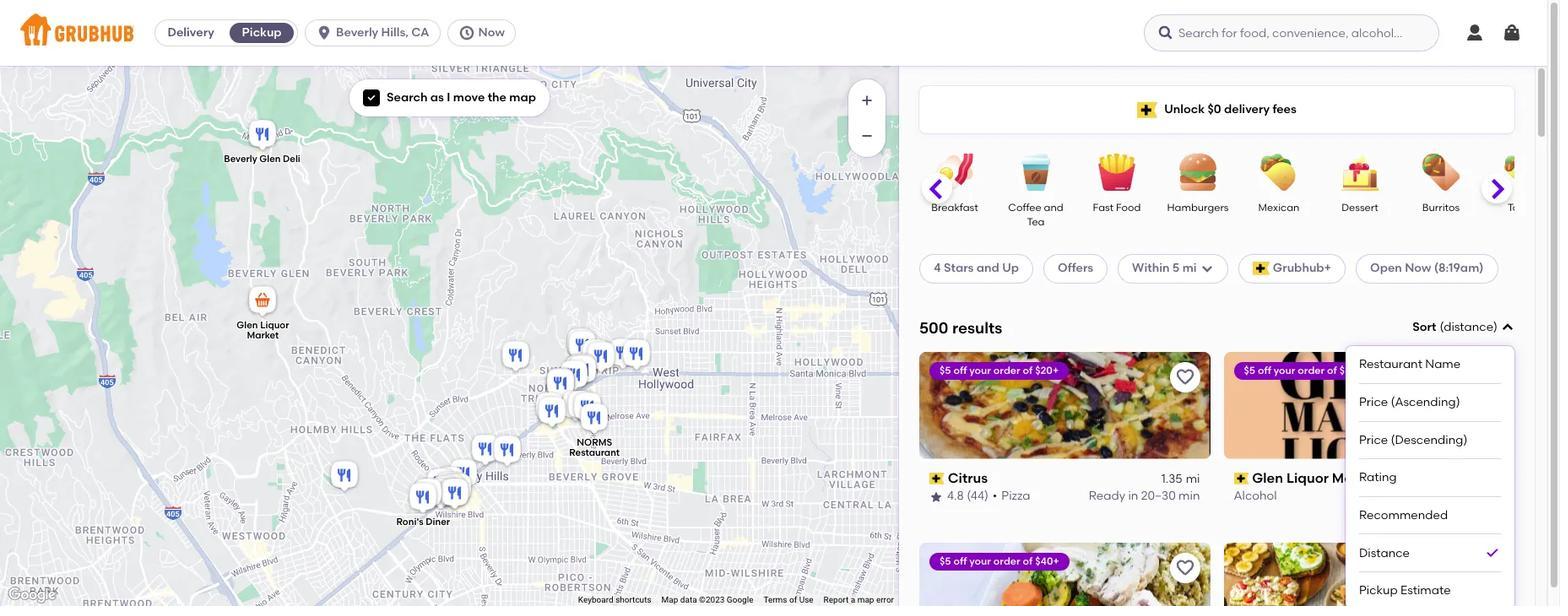 Task type: vqa. For each thing, say whether or not it's contained in the screenshot.
Jody Ordered:
no



Task type: locate. For each thing, give the bounding box(es) containing it.
now up the
[[479, 25, 505, 40]]

2 vertical spatial glen
[[1253, 470, 1284, 486]]

of left $20+
[[1023, 365, 1033, 377]]

beverly hills, ca button
[[305, 19, 447, 46]]

4.8
[[948, 489, 964, 504]]

2 price from the top
[[1360, 433, 1389, 447]]

map
[[510, 90, 536, 105], [858, 596, 875, 605]]

order
[[994, 365, 1021, 377], [1299, 365, 1325, 377], [994, 556, 1021, 567]]

ready for ready in 5–15 min
[[1404, 489, 1440, 504]]

$5 off your order of $20+
[[940, 365, 1059, 377]]

market down glen liquor market image
[[247, 330, 279, 341]]

report a map error link
[[824, 596, 895, 605]]

1 vertical spatial glen liquor market
[[1253, 470, 1380, 486]]

$5 off your order of $40+
[[940, 556, 1060, 567]]

1 min from the left
[[1179, 489, 1201, 504]]

1 vertical spatial beverly
[[224, 154, 257, 165]]

of for $30+
[[1328, 365, 1338, 377]]

your down "results"
[[970, 365, 992, 377]]

terms of use
[[764, 596, 814, 605]]

0 vertical spatial grubhub plus flag logo image
[[1138, 102, 1158, 118]]

the nosh of beverly hills image
[[424, 466, 457, 503]]

beverly
[[336, 25, 379, 40], [224, 154, 257, 165]]

2 in from the left
[[1443, 489, 1453, 504]]

0 vertical spatial beverly
[[336, 25, 379, 40]]

beverly left hills,
[[336, 25, 379, 40]]

now
[[479, 25, 505, 40], [1406, 261, 1432, 276]]

svg image
[[1503, 23, 1523, 43], [1158, 24, 1175, 41], [1502, 321, 1515, 335]]

comoncy - beverly hills image
[[434, 472, 468, 509]]

1 in from the left
[[1129, 489, 1139, 504]]

of for $20+
[[1023, 365, 1033, 377]]

beverly inside "map" region
[[224, 154, 257, 165]]

1 horizontal spatial now
[[1406, 261, 1432, 276]]

pickup for pickup
[[242, 25, 282, 40]]

0 horizontal spatial in
[[1129, 489, 1139, 504]]

svg image inside the 'beverly hills, ca' button
[[316, 24, 333, 41]]

the
[[488, 90, 507, 105]]

list box
[[1360, 347, 1502, 606]]

liquor
[[260, 320, 289, 331], [1287, 470, 1330, 486]]

1 vertical spatial price
[[1360, 433, 1389, 447]]

ihop image
[[584, 340, 618, 377]]

save this restaurant image for $40+
[[1175, 558, 1196, 578]]

0 horizontal spatial beverly
[[224, 154, 257, 165]]

keyboard
[[578, 596, 614, 605]]

in
[[1129, 489, 1139, 504], [1443, 489, 1453, 504]]

order left '$30+'
[[1299, 365, 1325, 377]]

1 vertical spatial now
[[1406, 261, 1432, 276]]

save this restaurant button for $5 off your order of $30+
[[1475, 362, 1505, 393]]

and inside coffee and tea
[[1044, 202, 1064, 214]]

0 vertical spatial liquor
[[260, 320, 289, 331]]

1 vertical spatial grubhub plus flag logo image
[[1253, 262, 1270, 276]]

delivery
[[168, 25, 214, 40]]

market up recommended
[[1333, 470, 1380, 486]]

0 vertical spatial market
[[247, 330, 279, 341]]

0 horizontal spatial now
[[479, 25, 505, 40]]

map right 'a'
[[858, 596, 875, 605]]

order left $20+
[[994, 365, 1021, 377]]

1 vertical spatial pickup
[[1360, 584, 1398, 598]]

0 vertical spatial glen
[[259, 154, 280, 165]]

your down (44)
[[970, 556, 992, 567]]

in left 5–15
[[1443, 489, 1453, 504]]

ready up recommended
[[1404, 489, 1440, 504]]

2 horizontal spatial glen
[[1253, 470, 1284, 486]]

0 horizontal spatial glen liquor market
[[236, 320, 289, 341]]

$5 for ready in 5–15 min
[[1245, 365, 1256, 377]]

1 horizontal spatial glen
[[259, 154, 280, 165]]

0 vertical spatial glen liquor market
[[236, 320, 289, 341]]

mickey fine grill image
[[428, 474, 462, 511]]

0 horizontal spatial grubhub plus flag logo image
[[1138, 102, 1158, 118]]

4 stars and up
[[934, 261, 1020, 276]]

0 vertical spatial now
[[479, 25, 505, 40]]

order for ready in 5–15 min
[[1299, 365, 1325, 377]]

0 horizontal spatial ready
[[1090, 489, 1126, 504]]

fast
[[1094, 202, 1114, 214]]

beverly inside button
[[336, 25, 379, 40]]

min
[[1179, 489, 1201, 504], [1484, 489, 1505, 504]]

subway® image
[[436, 476, 470, 514]]

price for price (descending)
[[1360, 433, 1389, 447]]

now button
[[447, 19, 523, 46]]

mel's drive-in image
[[564, 326, 598, 363]]

earthbar sunset image
[[566, 329, 599, 366]]

0 vertical spatial price
[[1360, 395, 1389, 410]]

grubhub+
[[1274, 261, 1332, 276]]

grubhub plus flag logo image for grubhub+
[[1253, 262, 1270, 276]]

500
[[920, 318, 949, 338]]

1 horizontal spatial ready
[[1404, 489, 1440, 504]]

alcohol
[[1235, 489, 1278, 504]]

1 horizontal spatial grubhub plus flag logo image
[[1253, 262, 1270, 276]]

none field containing sort
[[1346, 319, 1515, 606]]

0 horizontal spatial glen
[[236, 320, 258, 331]]

glen liquor market link
[[1235, 469, 1505, 489]]

food
[[1117, 202, 1142, 214]]

tacos
[[1509, 202, 1537, 214]]

energy life cafe image
[[424, 476, 457, 514]]

ca
[[412, 25, 430, 40]]

pickup button
[[226, 19, 297, 46]]

0 horizontal spatial pickup
[[242, 25, 282, 40]]

2 min from the left
[[1484, 489, 1505, 504]]

now right open
[[1406, 261, 1432, 276]]

0 horizontal spatial market
[[247, 330, 279, 341]]

pickup inside list box
[[1360, 584, 1398, 598]]

pickup
[[242, 25, 282, 40], [1360, 584, 1398, 598]]

1 ready from the left
[[1090, 489, 1126, 504]]

restaurant up price (ascending)
[[1360, 358, 1423, 372]]

and left up at the top right of page
[[977, 261, 1000, 276]]

sort ( distance )
[[1413, 320, 1498, 335]]

kale me crazy - west hollywood image
[[544, 366, 577, 403]]

subscription pass image
[[930, 473, 945, 485]]

grubhub plus flag logo image left grubhub+
[[1253, 262, 1270, 276]]

0 horizontal spatial liquor
[[260, 320, 289, 331]]

list box containing restaurant name
[[1360, 347, 1502, 606]]

0 horizontal spatial map
[[510, 90, 536, 105]]

and
[[1044, 202, 1064, 214], [977, 261, 1000, 276]]

keyboard shortcuts button
[[578, 595, 652, 606]]

1 horizontal spatial in
[[1443, 489, 1453, 504]]

mi right 5
[[1183, 261, 1197, 276]]

search
[[387, 90, 428, 105]]

$20+
[[1036, 365, 1059, 377]]

dany's food trucks, inc. image
[[327, 459, 361, 496]]

pickup right delivery button
[[242, 25, 282, 40]]

use
[[800, 596, 814, 605]]

delivery button
[[156, 19, 226, 46]]

google image
[[4, 585, 60, 606]]

min right 5–15
[[1484, 489, 1505, 504]]

min down "1.35 mi"
[[1179, 489, 1201, 504]]

distance
[[1445, 320, 1494, 335]]

4.8 (44)
[[948, 489, 989, 504]]

1 price from the top
[[1360, 395, 1389, 410]]

within 5 mi
[[1133, 261, 1197, 276]]

save this restaurant button for $5 off your order of $20+
[[1170, 362, 1201, 393]]

(8:19am)
[[1435, 261, 1485, 276]]

1 horizontal spatial restaurant
[[1360, 358, 1423, 372]]

glen
[[259, 154, 280, 165], [236, 320, 258, 331], [1253, 470, 1284, 486]]

save this restaurant button
[[1170, 362, 1201, 393], [1475, 362, 1505, 393], [1170, 553, 1201, 583], [1475, 553, 1505, 583]]

beverly left deli
[[224, 154, 257, 165]]

subscription pass image
[[1235, 473, 1249, 485]]

sort
[[1413, 320, 1437, 335]]

breakfast image
[[926, 154, 985, 191]]

0 horizontal spatial and
[[977, 261, 1000, 276]]

1 horizontal spatial market
[[1333, 470, 1380, 486]]

4
[[934, 261, 942, 276]]

your left '$30+'
[[1274, 365, 1296, 377]]

0 horizontal spatial restaurant
[[569, 448, 620, 459]]

judi's deli image
[[433, 470, 467, 507]]

1 vertical spatial and
[[977, 261, 1000, 276]]

price down '$30+'
[[1360, 395, 1389, 410]]

ready left 20–30
[[1090, 489, 1126, 504]]

1 horizontal spatial min
[[1484, 489, 1505, 504]]

2 ready from the left
[[1404, 489, 1440, 504]]

star icon image
[[930, 490, 944, 504]]

pickup down distance
[[1360, 584, 1398, 598]]

glen liquor market inside "map" region
[[236, 320, 289, 341]]

burritos image
[[1412, 154, 1471, 191]]

mel's drive-in logo image
[[920, 543, 1211, 606]]

svg image for beverly hills, ca
[[316, 24, 333, 41]]

hamburgers image
[[1169, 154, 1228, 191]]

open
[[1371, 261, 1403, 276]]

1 vertical spatial glen
[[236, 320, 258, 331]]

1 horizontal spatial glen liquor market
[[1253, 470, 1380, 486]]

1 horizontal spatial beverly
[[336, 25, 379, 40]]

price
[[1360, 395, 1389, 410], [1360, 433, 1389, 447]]

restaurant down the norms restaurant icon
[[569, 448, 620, 459]]

and up tea
[[1044, 202, 1064, 214]]

breakfast
[[932, 202, 979, 214]]

price up rating
[[1360, 433, 1389, 447]]

save this restaurant image
[[1175, 367, 1196, 388], [1480, 367, 1500, 388], [1175, 558, 1196, 578], [1480, 558, 1500, 578]]

map data ©2023 google
[[662, 596, 754, 605]]

body energy club - west hollywood image
[[565, 351, 598, 389]]

1 horizontal spatial liquor
[[1287, 470, 1330, 486]]

zinc cafe & market image
[[559, 389, 593, 426]]

norms
[[577, 438, 612, 449]]

recommended
[[1360, 508, 1449, 523]]

grubhub plus flag logo image
[[1138, 102, 1158, 118], [1253, 262, 1270, 276]]

svg image for search as i move the map
[[367, 93, 377, 103]]

norms restaurant image
[[577, 401, 611, 438]]

7 eleven image
[[579, 337, 613, 374]]

0 horizontal spatial min
[[1179, 489, 1201, 504]]

minus icon image
[[859, 128, 876, 144]]

in left 20–30
[[1129, 489, 1139, 504]]

(44)
[[967, 489, 989, 504]]

pickup inside button
[[242, 25, 282, 40]]

mi right the 1.35 at the bottom
[[1186, 472, 1201, 487]]

1 horizontal spatial and
[[1044, 202, 1064, 214]]

glen liquor market
[[236, 320, 289, 341], [1253, 470, 1380, 486]]

1 horizontal spatial pickup
[[1360, 584, 1398, 598]]

of left '$30+'
[[1328, 365, 1338, 377]]

order left $40+
[[994, 556, 1021, 567]]

0 vertical spatial and
[[1044, 202, 1064, 214]]

pressed retail image
[[557, 358, 591, 395]]

svg image inside now button
[[458, 24, 475, 41]]

map right the
[[510, 90, 536, 105]]

1 horizontal spatial map
[[858, 596, 875, 605]]

ferrarini image
[[441, 471, 474, 508]]

save this restaurant image for $20+
[[1175, 367, 1196, 388]]

beverly glen deli
[[224, 154, 300, 165]]

1 vertical spatial restaurant
[[569, 448, 620, 459]]

google
[[727, 596, 754, 605]]

price for price (ascending)
[[1360, 395, 1389, 410]]

restaurant
[[1360, 358, 1423, 372], [569, 448, 620, 459]]

your for ready in 20–30 min
[[970, 365, 992, 377]]

beverly for beverly hills, ca
[[336, 25, 379, 40]]

now inside button
[[479, 25, 505, 40]]

svg image
[[1466, 23, 1486, 43], [316, 24, 333, 41], [458, 24, 475, 41], [367, 93, 377, 103], [1201, 262, 1214, 276]]

off for ready in 20–30 min
[[954, 365, 968, 377]]

glen liquor market image
[[245, 284, 279, 321]]

grubhub plus flag logo image left the unlock
[[1138, 102, 1158, 118]]

hills,
[[381, 25, 409, 40]]

of left $40+
[[1023, 556, 1033, 567]]

save this restaurant image for $30+
[[1480, 367, 1500, 388]]

None field
[[1346, 319, 1515, 606]]

citrus image
[[499, 339, 533, 376]]

$40+
[[1036, 556, 1060, 567]]

joey's cafe image
[[606, 336, 640, 373]]

tea
[[1028, 217, 1045, 228]]

burritos
[[1423, 202, 1461, 214]]

liquor inside "map" region
[[260, 320, 289, 331]]

coffee
[[1009, 202, 1042, 214]]

0 vertical spatial pickup
[[242, 25, 282, 40]]

leora cafe image
[[468, 432, 502, 470]]

ready for ready in 20–30 min
[[1090, 489, 1126, 504]]



Task type: describe. For each thing, give the bounding box(es) containing it.
report a map error
[[824, 596, 895, 605]]

tasty donuts and cafe image
[[620, 337, 653, 374]]

in for 5–15
[[1443, 489, 1453, 504]]

0 vertical spatial restaurant
[[1360, 358, 1423, 372]]

• pizza
[[993, 489, 1031, 504]]

market inside glen liquor market
[[247, 330, 279, 341]]

rating
[[1360, 471, 1398, 485]]

1 vertical spatial map
[[858, 596, 875, 605]]

)
[[1494, 320, 1498, 335]]

$30+
[[1340, 365, 1364, 377]]

a
[[851, 596, 856, 605]]

kale me crazy - west hollywood  logo image
[[1224, 543, 1515, 606]]

in for 20–30
[[1129, 489, 1139, 504]]

500 results
[[920, 318, 1003, 338]]

fast food image
[[1088, 154, 1147, 191]]

offers
[[1058, 261, 1094, 276]]

beverly hills, ca
[[336, 25, 430, 40]]

as
[[431, 90, 444, 105]]

pickup for pickup estimate
[[1360, 584, 1398, 598]]

©2023
[[699, 596, 725, 605]]

restaurant inside "map" region
[[569, 448, 620, 459]]

of for $40+
[[1023, 556, 1033, 567]]

search as i move the map
[[387, 90, 536, 105]]

5
[[1173, 261, 1180, 276]]

$5 off your order of $30+
[[1245, 365, 1364, 377]]

min for ready in 5–15 min
[[1484, 489, 1505, 504]]

plus icon image
[[859, 92, 876, 109]]

riozonas acai west hollywood image
[[562, 353, 596, 390]]

price (ascending)
[[1360, 395, 1461, 410]]

diner
[[426, 517, 450, 528]]

joe & the juice image
[[571, 390, 604, 427]]

i
[[447, 90, 451, 105]]

citrus
[[948, 470, 988, 486]]

glen liquor market logo image
[[1224, 352, 1515, 459]]

your for ready in 5–15 min
[[1274, 365, 1296, 377]]

move
[[453, 90, 485, 105]]

roni's diner
[[396, 517, 450, 528]]

shortcuts
[[616, 596, 652, 605]]

da carla caffe image
[[411, 476, 445, 514]]

1 vertical spatial market
[[1333, 470, 1380, 486]]

ready in 20–30 min
[[1090, 489, 1201, 504]]

roni's
[[396, 517, 423, 528]]

hollywood burger image
[[544, 367, 577, 404]]

alana's coffee roasters image
[[533, 390, 566, 427]]

name
[[1426, 358, 1461, 372]]

error
[[877, 596, 895, 605]]

the farm of beverly hills image
[[446, 457, 480, 494]]

restaurant name
[[1360, 358, 1461, 372]]

delivery
[[1225, 102, 1270, 116]]

le pain quotidien (south santa monica blvd) image
[[433, 465, 467, 502]]

5–15
[[1456, 489, 1481, 504]]

distance option
[[1360, 535, 1502, 573]]

grubhub plus flag logo image for unlock $0 delivery fees
[[1138, 102, 1158, 118]]

ready in 5–15 min
[[1404, 489, 1505, 504]]

tacos image
[[1493, 154, 1553, 191]]

data
[[681, 596, 697, 605]]

(
[[1441, 320, 1445, 335]]

distance
[[1360, 546, 1411, 560]]

pickup estimate
[[1360, 584, 1452, 598]]

within
[[1133, 261, 1170, 276]]

0 vertical spatial map
[[510, 90, 536, 105]]

check icon image
[[1485, 545, 1502, 562]]

1.35
[[1162, 472, 1183, 487]]

fast food
[[1094, 202, 1142, 214]]

save this restaurant button for $5 off your order of $40+
[[1170, 553, 1201, 583]]

20–30
[[1142, 489, 1176, 504]]

•
[[993, 489, 998, 504]]

mexican image
[[1250, 154, 1309, 191]]

unlock
[[1165, 102, 1205, 116]]

$5 for ready in 20–30 min
[[940, 365, 952, 377]]

coffee and tea
[[1009, 202, 1064, 228]]

keyboard shortcuts
[[578, 596, 652, 605]]

off for ready in 5–15 min
[[1258, 365, 1272, 377]]

norms restaurant
[[569, 438, 620, 459]]

dessert image
[[1331, 154, 1390, 191]]

map
[[662, 596, 679, 605]]

up
[[1003, 261, 1020, 276]]

order for ready in 20–30 min
[[994, 365, 1021, 377]]

results
[[953, 318, 1003, 338]]

map region
[[0, 0, 966, 606]]

of left use
[[790, 596, 798, 605]]

1 vertical spatial liquor
[[1287, 470, 1330, 486]]

unlock $0 delivery fees
[[1165, 102, 1297, 116]]

terms of use link
[[764, 596, 814, 605]]

pizza
[[1002, 489, 1031, 504]]

hamburgers
[[1168, 202, 1229, 214]]

open now (8:19am)
[[1371, 261, 1485, 276]]

Search for food, convenience, alcohol... search field
[[1145, 14, 1440, 52]]

the butcher's daughter image
[[535, 394, 569, 432]]

deli
[[283, 154, 300, 165]]

1 vertical spatial mi
[[1186, 472, 1201, 487]]

cafe ruisseau - beverly hills image
[[490, 433, 524, 470]]

$0
[[1208, 102, 1222, 116]]

0 vertical spatial mi
[[1183, 261, 1197, 276]]

min for ready in 20–30 min
[[1179, 489, 1201, 504]]

beverly glen deli image
[[245, 117, 279, 155]]

main navigation navigation
[[0, 0, 1548, 66]]

price (descending)
[[1360, 433, 1468, 447]]

beverly for beverly glen deli
[[224, 154, 257, 165]]

mexican
[[1259, 202, 1300, 214]]

terms
[[764, 596, 788, 605]]

stars
[[944, 261, 974, 276]]

1.35 mi
[[1162, 472, 1201, 487]]

report
[[824, 596, 849, 605]]

rawberri image
[[566, 353, 599, 390]]

(ascending)
[[1392, 395, 1461, 410]]

estimate
[[1401, 584, 1452, 598]]

dessert
[[1342, 202, 1379, 214]]

coffee and tea image
[[1007, 154, 1066, 191]]

roni's diner image
[[406, 481, 440, 518]]

tryst caffe image
[[438, 476, 472, 514]]

svg image for now
[[458, 24, 475, 41]]

(descending)
[[1392, 433, 1468, 447]]

fees
[[1273, 102, 1297, 116]]

urth caffe melrose image
[[565, 389, 598, 426]]

citrus logo image
[[920, 352, 1211, 459]]



